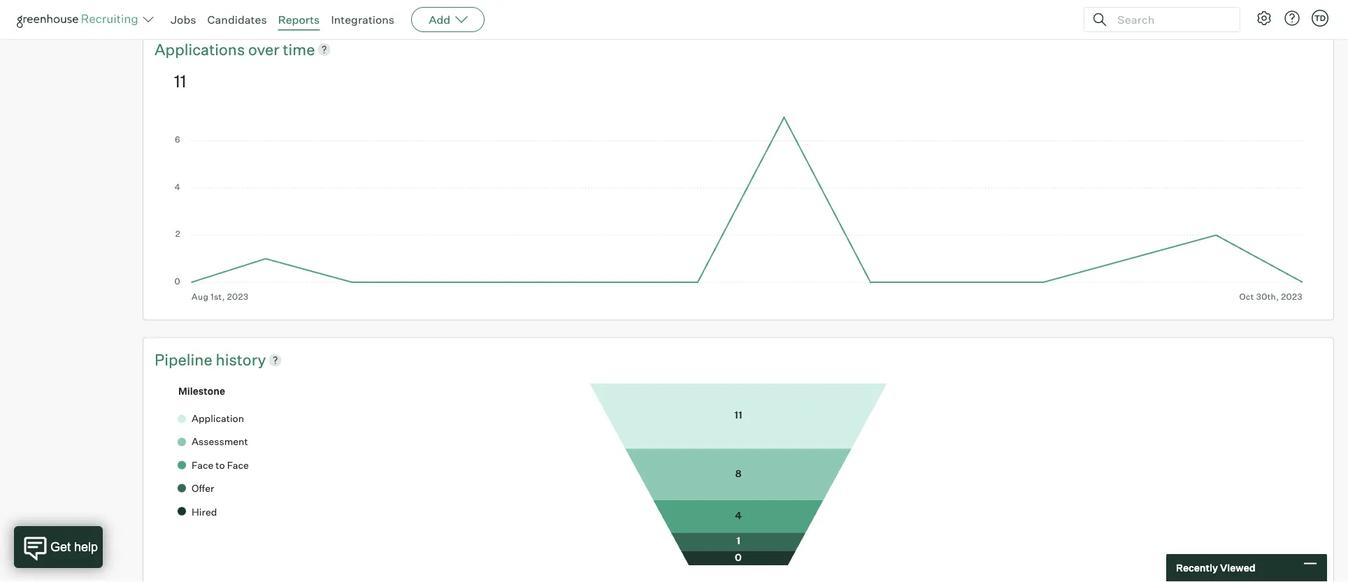 Task type: describe. For each thing, give the bounding box(es) containing it.
configure image
[[1256, 10, 1273, 27]]

integrations link
[[331, 13, 395, 27]]

applications over
[[155, 40, 283, 59]]

viewed
[[1221, 562, 1256, 575]]

11
[[174, 70, 186, 91]]

reports
[[278, 13, 320, 27]]

td
[[1315, 13, 1326, 23]]

td button
[[1309, 7, 1332, 29]]

greenhouse recruiting image
[[17, 11, 143, 28]]

xychart image
[[174, 113, 1303, 302]]

pipeline link
[[155, 349, 216, 371]]

pipeline
[[155, 350, 216, 370]]

history
[[216, 350, 266, 370]]

add button
[[411, 7, 485, 32]]

recently viewed
[[1177, 562, 1256, 575]]

time link
[[283, 38, 315, 60]]

recently
[[1177, 562, 1219, 575]]



Task type: vqa. For each thing, say whether or not it's contained in the screenshot.
Search text field
yes



Task type: locate. For each thing, give the bounding box(es) containing it.
applications link
[[155, 38, 248, 60]]

reports link
[[278, 13, 320, 27]]

applications
[[155, 40, 245, 59]]

candidates
[[207, 13, 267, 27]]

Search text field
[[1114, 9, 1228, 30]]

time
[[283, 40, 315, 59]]

jobs
[[171, 13, 196, 27]]

over link
[[248, 38, 283, 60]]

add
[[429, 13, 451, 27]]

jobs link
[[171, 13, 196, 27]]

integrations
[[331, 13, 395, 27]]

candidates link
[[207, 13, 267, 27]]

milestone
[[178, 385, 225, 397]]

td button
[[1312, 10, 1329, 27]]

over
[[248, 40, 280, 59]]

history link
[[216, 349, 266, 371]]



